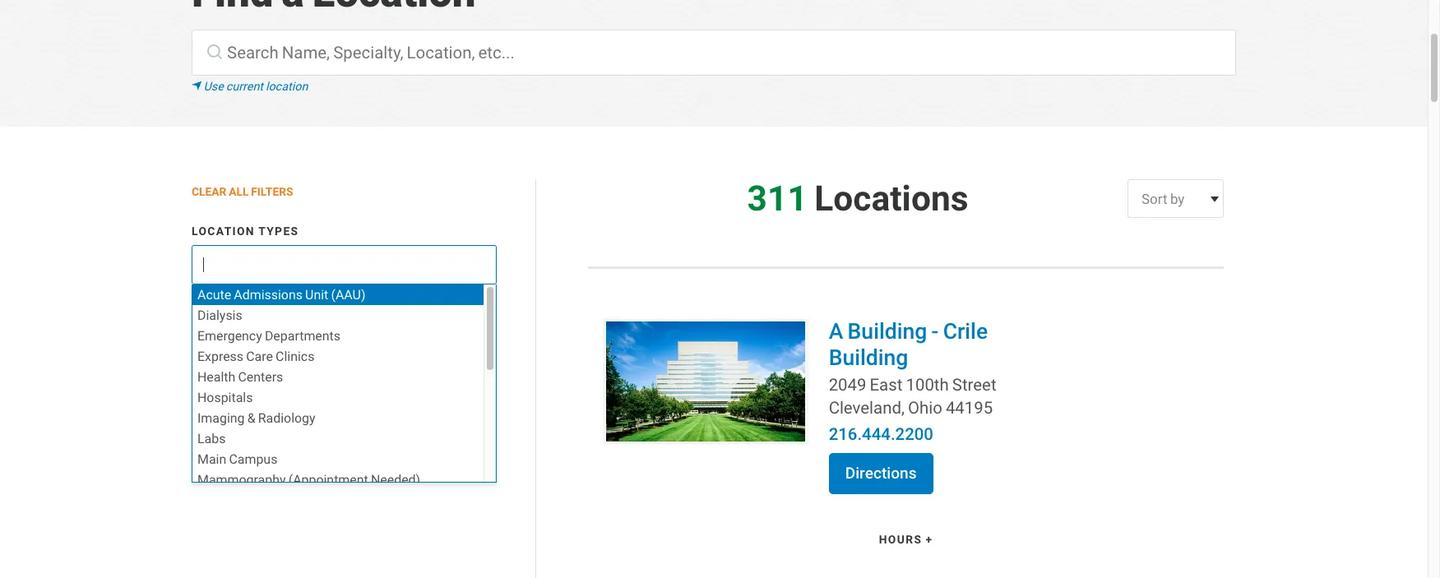 Task type: locate. For each thing, give the bounding box(es) containing it.
Search Name, Specialty, Location, etc... search field
[[192, 29, 1237, 75]]

hours link
[[576, 524, 1237, 560]]

unit
[[305, 286, 329, 303]]

service
[[192, 407, 245, 422]]

main
[[197, 451, 226, 467]]

location
[[266, 79, 308, 94]]

clear all filters link
[[192, 180, 497, 206]]

departments
[[265, 327, 341, 344]]

clear
[[192, 184, 227, 199]]

a building - crile building 2049 east 100th street cleveland, ohio 44195 216.444.2200
[[829, 318, 997, 445]]

centers
[[238, 368, 283, 385]]

locations
[[815, 176, 969, 221]]

admissions
[[234, 286, 303, 303]]

use
[[204, 79, 224, 94]]

hospitals
[[197, 389, 253, 405]]

building left -
[[848, 318, 928, 345]]

a
[[829, 318, 844, 345]]

building
[[848, 318, 928, 345], [829, 344, 909, 371]]

hours
[[879, 532, 923, 547]]

all
[[229, 184, 249, 199]]

specialty
[[192, 316, 260, 330]]

acute admissions unit (aau) dialysis emergency departments express care clinics health centers hospitals imaging & radiology labs main campus mammography (appointment needed)
[[197, 286, 421, 488]]

care
[[246, 348, 273, 364]]

directions
[[846, 464, 917, 483]]

ohio
[[908, 397, 943, 419]]

use current location
[[201, 79, 308, 94]]

location types
[[192, 224, 299, 239]]

needed)
[[371, 471, 421, 488]]

express
[[197, 348, 244, 364]]

&
[[247, 410, 256, 426]]

None text field
[[197, 247, 333, 283], [197, 339, 492, 375], [197, 430, 492, 466], [197, 247, 333, 283], [197, 339, 492, 375], [197, 430, 492, 466]]

216.444.2200 link
[[829, 424, 1041, 447]]

types
[[259, 224, 299, 239]]

-
[[932, 318, 939, 345]]



Task type: vqa. For each thing, say whether or not it's contained in the screenshot.
'Make a Donation'
no



Task type: describe. For each thing, give the bounding box(es) containing it.
directions link
[[829, 454, 934, 495]]

216.444.2200
[[829, 424, 934, 445]]

labs
[[197, 430, 226, 447]]

imaging
[[197, 410, 245, 426]]

campus
[[229, 451, 278, 467]]

100th
[[906, 374, 949, 396]]

street
[[953, 374, 997, 396]]

use current location link
[[192, 78, 1237, 95]]

(aau)
[[331, 286, 366, 303]]

clinics
[[276, 348, 315, 364]]

2049
[[829, 374, 867, 396]]

(appointment
[[289, 471, 368, 488]]

health
[[197, 368, 236, 385]]

mammography
[[197, 471, 286, 488]]

type
[[248, 407, 281, 422]]

service type
[[192, 407, 281, 422]]

a building - crile building link
[[829, 318, 988, 371]]

emergency
[[197, 327, 262, 344]]

311 locations
[[748, 176, 969, 221]]

cleveland,
[[829, 397, 905, 419]]

location
[[192, 224, 255, 239]]

311
[[748, 176, 808, 221]]

use current location icon image
[[192, 81, 201, 91]]

filters
[[251, 184, 293, 199]]

dialysis
[[197, 307, 242, 323]]

radiology
[[258, 410, 316, 426]]

east
[[870, 374, 903, 396]]

a building - crile building image
[[603, 318, 809, 445]]

44195
[[946, 397, 993, 419]]

building up east
[[829, 344, 909, 371]]

clear all filters
[[192, 184, 293, 199]]

current
[[226, 79, 263, 94]]

acute
[[197, 286, 231, 303]]

crile
[[944, 318, 988, 345]]



